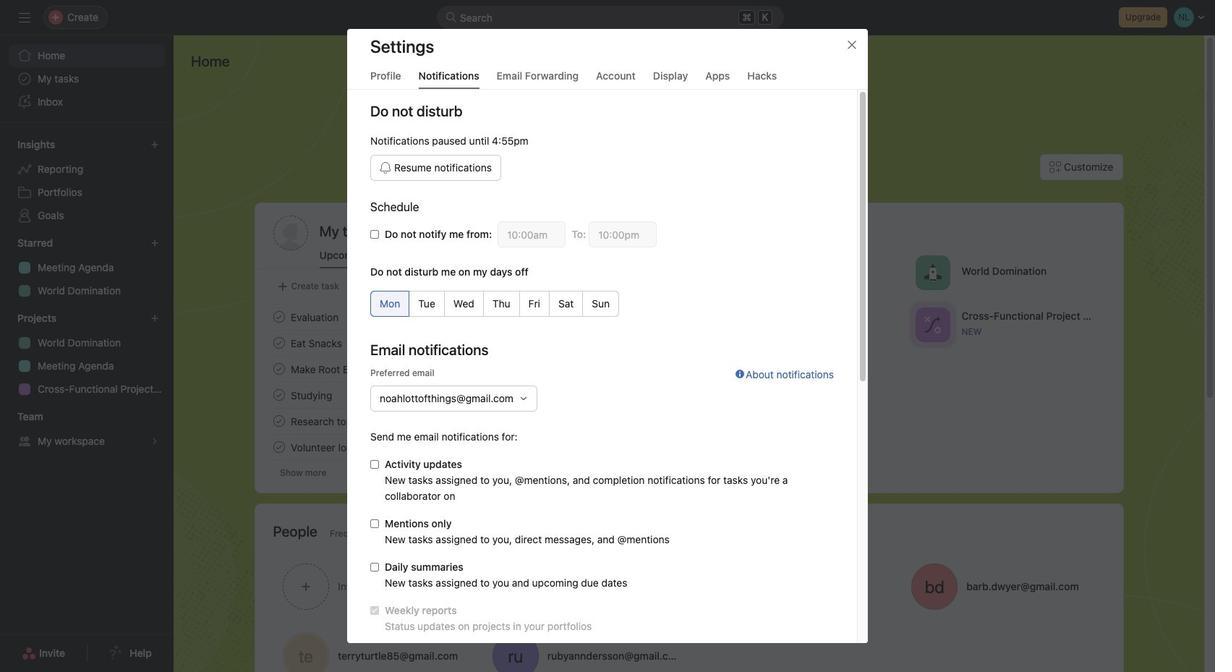Task type: describe. For each thing, give the bounding box(es) containing it.
2 mark complete image from the top
[[270, 386, 288, 404]]

starred element
[[0, 230, 174, 305]]

4 mark complete image from the top
[[270, 438, 288, 456]]

insights element
[[0, 132, 174, 230]]

hide sidebar image
[[19, 12, 30, 23]]

close image
[[846, 39, 858, 51]]

3 mark complete checkbox from the top
[[270, 360, 288, 378]]

2 mark complete checkbox from the top
[[270, 334, 288, 352]]

teams element
[[0, 404, 174, 456]]

4 mark complete checkbox from the top
[[270, 386, 288, 404]]

projects element
[[0, 305, 174, 404]]



Task type: vqa. For each thing, say whether or not it's contained in the screenshot.
'Board' link
no



Task type: locate. For each thing, give the bounding box(es) containing it.
0 vertical spatial mark complete image
[[270, 334, 288, 352]]

None checkbox
[[370, 519, 379, 528], [370, 606, 379, 615], [370, 519, 379, 528], [370, 606, 379, 615]]

mark complete image
[[270, 308, 288, 326], [270, 360, 288, 378], [270, 412, 288, 430], [270, 438, 288, 456]]

add profile photo image
[[273, 216, 308, 250]]

3 mark complete image from the top
[[270, 412, 288, 430]]

None text field
[[498, 221, 566, 247], [589, 221, 657, 247], [498, 221, 566, 247], [589, 221, 657, 247]]

None checkbox
[[370, 230, 379, 239], [370, 460, 379, 469], [370, 563, 379, 572], [370, 230, 379, 239], [370, 460, 379, 469], [370, 563, 379, 572]]

1 vertical spatial mark complete image
[[270, 386, 288, 404]]

Mark complete checkbox
[[270, 308, 288, 326], [270, 334, 288, 352], [270, 360, 288, 378], [270, 386, 288, 404], [270, 412, 288, 430]]

Mark complete checkbox
[[270, 438, 288, 456]]

board image
[[727, 368, 745, 385]]

1 mark complete image from the top
[[270, 308, 288, 326]]

1 mark complete image from the top
[[270, 334, 288, 352]]

prominent image
[[446, 12, 457, 23]]

5 mark complete checkbox from the top
[[270, 412, 288, 430]]

1 mark complete checkbox from the top
[[270, 308, 288, 326]]

line_and_symbols image
[[924, 316, 941, 333]]

2 mark complete image from the top
[[270, 360, 288, 378]]

global element
[[0, 35, 174, 122]]

rocket image
[[924, 264, 941, 281]]

mark complete image
[[270, 334, 288, 352], [270, 386, 288, 404]]



